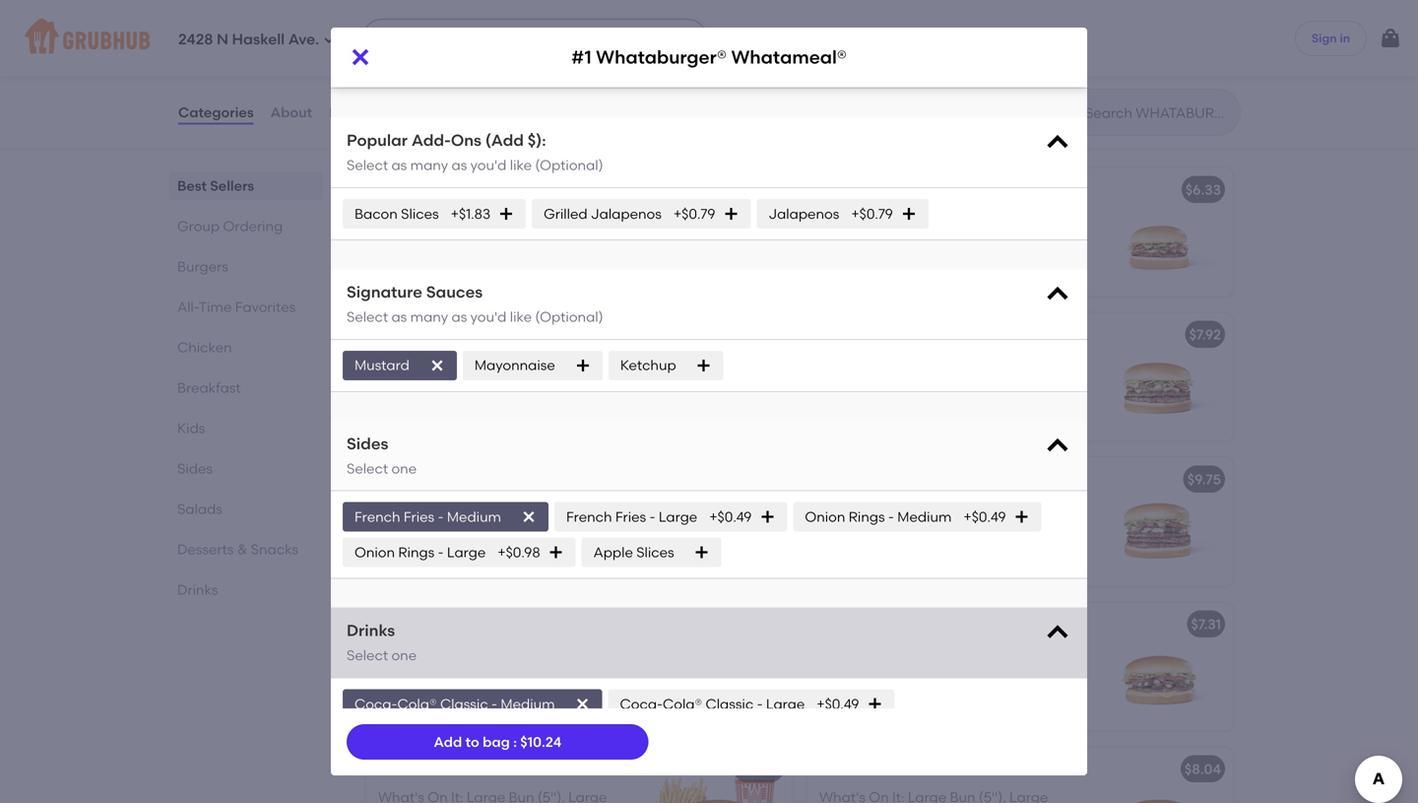 Task type: describe. For each thing, give the bounding box(es) containing it.
it: inside what's on it: large bun (5"), large beef patty (5") (1), tomato (regular), lettuce (regular), pickles (regular), diced onions (regular), mustard (regular)
[[893, 209, 905, 226]]

1 horizontal spatial #1
[[572, 46, 592, 68]]

mayonnaise inside what's on it: whataburger® (10), tomato, lettuce, pickles, diced onions, mustard (4oz), mayonnaise (4oz), ketchup (4oz)
[[530, 33, 610, 50]]

sides select one
[[347, 434, 417, 477]]

(4oz) inside what's on it: whataburger® (10), tomato, lettuce, pickles, diced onions, mustard (4oz), mayonnaise (4oz), ketchup (4oz)
[[477, 53, 509, 70]]

onion for onion rings - large
[[355, 544, 395, 561]]

whataburger® inside what's on it: double meat whataburger® (10), tomato, lettuce, pickles, diced onions, mustard (4oz), mayonnaise (4oz), ketchup (4oz)
[[820, 13, 918, 30]]

pickles, inside what's on it: double meat whataburger® (10), tomato, lettuce, pickles, diced onions, mustard (4oz), mayonnaise (4oz), ketchup (4oz)
[[820, 33, 869, 50]]

#2 for #2 double meat whataburger® whatameal®
[[378, 330, 396, 347]]

what's on it: double meat whataburger® (10), tomato, lettuce, pickles, diced onions, mustard (4oz), mayonnaise (4oz), ketchup (4oz)
[[820, 0, 1064, 70]]

(1),
[[919, 229, 937, 246]]

best sellers
[[177, 177, 254, 194]]

popular add-ons (add $): select as many as you'd like (optional)
[[347, 131, 604, 174]]

n
[[217, 31, 229, 48]]

bag
[[483, 733, 510, 750]]

pickles, inside what's on it: whataburger® (10), tomato, lettuce, pickles, diced onions, mustard (4oz), mayonnaise (4oz), ketchup (4oz)
[[494, 13, 544, 30]]

#2 double meat whataburger® whatameal® image
[[644, 313, 792, 441]]

$10.24 +
[[734, 181, 784, 198]]

what's on it: large bun (5"), large beef patty (5") (3), tomato (regular), lettuce (regular), pickles (regular), diced onions (regular), mustard (regular) for #3 triple meat whataburger® image
[[820, 499, 1063, 596]]

tomato for #3 triple meat whataburger® whatameal®
[[502, 519, 553, 536]]

+ for $11.94
[[775, 326, 784, 343]]

#5 bacon & cheese whataburger®
[[820, 761, 1055, 777]]

burgers tab
[[177, 256, 315, 277]]

bacon for #5 bacon & cheese whataburger®
[[841, 761, 885, 777]]

onions for #2 double meat whataburger®
[[862, 414, 909, 431]]

breakfast tab
[[177, 377, 315, 398]]

bacon slices
[[355, 205, 439, 222]]

sides for sides select one
[[347, 434, 389, 453]]

grilled
[[544, 205, 588, 222]]

sign in
[[1312, 31, 1351, 45]]

mustard inside what's on it: whataburger® (10), tomato, lettuce, pickles, diced onions, mustard (4oz), mayonnaise (4oz), ketchup (4oz)
[[432, 33, 487, 50]]

onion for onion rings - medium
[[805, 508, 846, 525]]

beef for #3 triple meat whataburger® whatameal®
[[378, 519, 408, 536]]

you'd inside signature sauces select as many as you'd like (optional)
[[471, 308, 507, 325]]

add-
[[412, 131, 451, 150]]

french fries - large
[[567, 508, 698, 525]]

2428
[[178, 31, 213, 48]]

$9.75
[[1188, 471, 1222, 488]]

lettuce for #2 double meat whataburger® whatameal®
[[378, 398, 429, 415]]

slices for bacon slices
[[401, 205, 439, 222]]

apple
[[594, 544, 633, 561]]

signature sauces select as many as you'd like (optional)
[[347, 282, 604, 325]]

sign in button
[[1296, 21, 1368, 56]]

about button
[[270, 77, 313, 148]]

popular
[[347, 131, 408, 150]]

double for #2 double meat whataburger®
[[841, 326, 889, 343]]

+ for $10.24
[[775, 181, 784, 198]]

2 horizontal spatial #1
[[820, 181, 835, 198]]

burgers inside tab
[[177, 258, 228, 275]]

0 horizontal spatial $10.24
[[521, 733, 562, 750]]

rings for large
[[398, 544, 435, 561]]

(3), for #3 triple meat whataburger® whatameal® image on the bottom of the page
[[478, 519, 499, 536]]

desserts
[[177, 541, 234, 558]]

kids tab
[[177, 418, 315, 438]]

on inside what's on it: double meat whataburger® (10), tomato, lettuce, pickles, diced onions, mustard (4oz), mayonnaise (4oz), ketchup (4oz)
[[869, 0, 889, 10]]

tomato for #2 double meat whataburger® whatameal®
[[502, 378, 553, 395]]

$7.92
[[1190, 326, 1222, 343]]

cheese for #4 jalapeño & cheese whataburger®
[[924, 616, 975, 633]]

diced inside what's on it: whataburger® (10), tomato, lettuce, pickles, diced onions, mustard (4oz), mayonnaise (4oz), ketchup (4oz)
[[547, 13, 586, 30]]

patty for #3 triple meat whataburger® whatameal®
[[412, 519, 447, 536]]

breakfast
[[177, 379, 241, 396]]

drinks for drinks
[[177, 581, 218, 598]]

drinks select one
[[347, 621, 417, 664]]

(regular) for #3 triple meat whataburger® whatameal®
[[378, 579, 440, 596]]

haskell
[[232, 31, 285, 48]]

10 whataburger® box image
[[644, 0, 792, 80]]

all-time favorites tab
[[177, 297, 315, 317]]

search icon image
[[1054, 101, 1078, 124]]

reviews
[[329, 104, 384, 121]]

it: inside what's on it: double meat whataburger® (10), tomato, lettuce, pickles, diced onions, mustard (4oz), mayonnaise (4oz), ketchup (4oz)
[[893, 0, 905, 10]]

what's on it: large bun (5"), large beef patty (5") (3), tomato (regular), lettuce (regular), pickles (regular), diced onions (regular), mustard (regular) for #3 triple meat whataburger® whatameal® image on the bottom of the page
[[378, 499, 622, 596]]

coca-cola® classic - large
[[620, 695, 805, 712]]

tomato for #2 double meat whataburger®
[[943, 374, 995, 391]]

#3 triple meat whataburger® whatameal® image
[[644, 458, 792, 586]]

apple slices
[[594, 544, 675, 561]]

(4oz) inside what's on it: double meat whataburger® (10), tomato, lettuce, pickles, diced onions, mustard (4oz), mayonnaise (4oz), ketchup (4oz)
[[1002, 53, 1034, 70]]

10 double meat whataburger® box image
[[1086, 0, 1234, 80]]

sign
[[1312, 31, 1338, 45]]

on inside what's on it: whataburger® (10), tomato, lettuce, pickles, diced onions, mustard (4oz), mayonnaise (4oz), ketchup (4oz)
[[428, 0, 448, 10]]

tomato, inside what's on it: double meat whataburger® (10), tomato, lettuce, pickles, diced onions, mustard (4oz), mayonnaise (4oz), ketchup (4oz)
[[951, 13, 1006, 30]]

what's on it: double meat whataburger® (10), tomato, lettuce, pickles, diced onions, mustard (4oz), mayonnaise (4oz), ketchup (4oz) button
[[808, 0, 1234, 80]]

$12.19
[[738, 761, 775, 777]]

seller for whataburger®
[[418, 161, 450, 175]]

classic for medium
[[440, 695, 488, 712]]

$6.33
[[1186, 181, 1222, 198]]

1 jalapenos from the left
[[591, 205, 662, 222]]

best seller for whataburger®
[[390, 161, 450, 175]]

signature
[[347, 282, 423, 301]]

#4 jalapeño & cheese whataburger® whatameal® image
[[644, 603, 792, 731]]

(regular) for #2 double meat whataburger® whatameal®
[[378, 438, 440, 455]]

chicken
[[177, 339, 232, 356]]

$12.19 +
[[738, 761, 784, 777]]

coca- for coca-cola® classic - large
[[620, 695, 663, 712]]

grilled jalapenos
[[544, 205, 662, 222]]

$11.94 +
[[738, 326, 784, 343]]

desserts & snacks
[[177, 541, 299, 558]]

all-time favorites
[[177, 299, 296, 315]]

(5") for #2 double meat whataburger® whatameal®
[[450, 378, 474, 395]]

as down ons at left top
[[452, 157, 467, 174]]

bun for #1 whataburger®
[[950, 209, 976, 226]]

(3), for #3 triple meat whataburger® image
[[919, 519, 940, 536]]

categories
[[178, 104, 254, 121]]

#2 double meat whataburger® whatameal®
[[378, 330, 679, 347]]

$7.31
[[1192, 616, 1222, 633]]

bun for #2 double meat whataburger®
[[950, 354, 976, 371]]

what's on it: large bun (5"), large beef patty (5") (2), tomato (regular), lettuce (regular), pickles (regular), diced onions (regular), mustard (regular) for #2 double meat whataburger® whatameal®
[[378, 358, 621, 455]]

best inside tab
[[177, 177, 207, 194]]

what's on it: whataburger® (10), tomato, lettuce, pickles, diced onions, mustard (4oz), mayonnaise (4oz), ketchup (4oz)
[[378, 0, 610, 70]]

like inside signature sauces select as many as you'd like (optional)
[[510, 308, 532, 325]]

onions for #2 double meat whataburger® whatameal®
[[421, 418, 468, 435]]

& for #5 bacon & cheese whataburger®
[[888, 761, 899, 777]]

coca-cola® classic - medium
[[355, 695, 555, 712]]

what's on it: large bun (5"), large beef patty (5") (2), tomato (regular), lettuce (regular), pickles (regular), diced onions (regular), mustard (regular) for #2 double meat whataburger®
[[820, 354, 1063, 451]]

& for #4 jalapeño & cheese whataburger®
[[910, 616, 920, 633]]

one for sides
[[392, 460, 417, 477]]

diced inside what's on it: large bun (5"), large beef patty (5") (1), tomato (regular), lettuce (regular), pickles (regular), diced onions (regular), mustard (regular)
[[820, 269, 859, 286]]

on inside what's on it: large bun (5"), large beef patty (5") (1), tomato (regular), lettuce (regular), pickles (regular), diced onions (regular), mustard (regular)
[[869, 209, 889, 226]]

whatameal® inside #4 jalapeño & cheese whataburger® whatameal® button
[[639, 616, 726, 633]]

onions for #3 triple meat whataburger® whatameal®
[[421, 559, 468, 576]]

ketchup inside what's on it: whataburger® (10), tomato, lettuce, pickles, diced onions, mustard (4oz), mayonnaise (4oz), ketchup (4oz)
[[417, 53, 473, 70]]

best for #1
[[390, 161, 415, 175]]

#2 double meat whataburger® image
[[1086, 313, 1234, 441]]

cola® for coca-cola® classic - large
[[663, 695, 703, 712]]

mustard inside what's on it: large bun (5"), large beef patty (5") (1), tomato (regular), lettuce (regular), pickles (regular), diced onions (regular), mustard (regular)
[[981, 269, 1036, 286]]

beef for #2 double meat whataburger® whatameal®
[[378, 378, 408, 395]]

#4 jalapeño & cheese whataburger® whatameal® button
[[367, 603, 792, 731]]

onion rings - medium
[[805, 508, 952, 525]]

#1 whataburger® image
[[1086, 168, 1234, 296]]

cheese for #5 bacon & cheese whataburger®
[[902, 761, 953, 777]]

- for french fries - medium
[[438, 508, 444, 525]]

medium for onion rings - medium
[[898, 508, 952, 525]]

mustard inside what's on it: double meat whataburger® (10), tomato, lettuce, pickles, diced onions, mustard (4oz), mayonnaise (4oz), ketchup (4oz)
[[969, 33, 1024, 50]]

many inside signature sauces select as many as you'd like (optional)
[[411, 308, 448, 325]]

+$1.83
[[451, 205, 491, 222]]

snacks
[[251, 541, 299, 558]]

pickles for #2 double meat whataburger®
[[943, 394, 988, 411]]

- for onion rings - large
[[438, 544, 444, 561]]

- for french fries - large
[[650, 508, 656, 525]]

patty for #2 double meat whataburger®
[[853, 374, 888, 391]]

pickles for #3 triple meat whataburger® whatameal®
[[501, 539, 547, 556]]

(5"), for #2 double meat whataburger®
[[979, 354, 1007, 371]]

onions, inside what's on it: double meat whataburger® (10), tomato, lettuce, pickles, diced onions, mustard (4oz), mayonnaise (4oz), ketchup (4oz)
[[915, 33, 965, 50]]

#4 for #4 jalapeño & cheese whataburger® whatameal®
[[378, 616, 397, 633]]

(2), for #2 double meat whataburger®
[[919, 374, 940, 391]]

$11.94
[[738, 326, 775, 343]]

(regular) for #2 double meat whataburger®
[[820, 434, 881, 451]]

fries for large
[[616, 508, 647, 525]]

pickles for #2 double meat whataburger® whatameal®
[[501, 398, 547, 415]]

group ordering
[[177, 218, 283, 235]]

diced inside what's on it: double meat whataburger® (10), tomato, lettuce, pickles, diced onions, mustard (4oz), mayonnaise (4oz), ketchup (4oz)
[[872, 33, 911, 50]]

#5 for #5 bacon & cheese whataburger® whatameal®
[[378, 761, 396, 777]]

diced onions
[[698, 54, 787, 70]]

$8.04
[[1185, 761, 1222, 777]]

sides tab
[[177, 458, 315, 479]]

french fries - medium
[[355, 508, 502, 525]]

chicken tab
[[177, 337, 315, 358]]

time
[[199, 299, 232, 315]]

group
[[177, 218, 220, 235]]

coca- for coca-cola® classic - medium
[[355, 695, 398, 712]]

many inside "popular add-ons (add $): select as many as you'd like (optional)"
[[411, 157, 448, 174]]

2428 n haskell ave.
[[178, 31, 319, 48]]

reviews button
[[328, 77, 385, 148]]

(10), inside what's on it: whataburger® (10), tomato, lettuce, pickles, diced onions, mustard (4oz), mayonnaise (4oz), ketchup (4oz)
[[568, 0, 595, 10]]

as down "popular"
[[392, 157, 407, 174]]

$):
[[528, 131, 546, 150]]

#1 whataburger®
[[820, 181, 938, 198]]

2 vertical spatial mayonnaise
[[475, 357, 556, 374]]

add
[[434, 733, 462, 750]]

:
[[514, 733, 517, 750]]

#3 triple meat whataburger® whatameal®
[[378, 471, 669, 488]]

it: inside what's on it: whataburger® (10), tomato, lettuce, pickles, diced onions, mustard (4oz), mayonnaise (4oz), ketchup (4oz)
[[451, 0, 464, 10]]

1 horizontal spatial $10.24
[[734, 181, 775, 198]]

mayonnaise inside what's on it: double meat whataburger® (10), tomato, lettuce, pickles, diced onions, mustard (4oz), mayonnaise (4oz), ketchup (4oz)
[[820, 53, 901, 70]]

ons
[[451, 131, 482, 150]]

group ordering tab
[[177, 216, 315, 236]]

+ for $12.19
[[775, 761, 784, 777]]

meat for #2 double meat whataburger® whatameal®
[[451, 330, 486, 347]]

all-
[[177, 299, 199, 315]]

#5 bacon & cheese whataburger® whatameal® image
[[644, 747, 792, 803]]



Task type: locate. For each thing, give the bounding box(es) containing it.
bun for #3 triple meat whataburger® whatameal®
[[509, 499, 535, 516]]

best seller for double
[[390, 306, 450, 320]]

you'd down "(add"
[[471, 157, 507, 174]]

0 horizontal spatial lettuce,
[[437, 13, 491, 30]]

1 vertical spatial rings
[[398, 544, 435, 561]]

1 like from the top
[[510, 157, 532, 174]]

0 horizontal spatial (3),
[[478, 519, 499, 536]]

(5"), for #1 whataburger®
[[979, 209, 1007, 226]]

1 vertical spatial (optional)
[[535, 308, 604, 325]]

#5 bacon & cheese whataburger® image
[[1086, 747, 1234, 803]]

+$0.79 right grilled jalapenos
[[674, 205, 716, 222]]

#5 down coca-cola® classic - medium
[[378, 761, 396, 777]]

1 vertical spatial best
[[177, 177, 207, 194]]

whataburger® inside what's on it: whataburger® (10), tomato, lettuce, pickles, diced onions, mustard (4oz), mayonnaise (4oz), ketchup (4oz)
[[467, 0, 565, 10]]

favorites
[[235, 299, 296, 315]]

patty inside what's on it: large bun (5"), large beef patty (5") (1), tomato (regular), lettuce (regular), pickles (regular), diced onions (regular), mustard (regular)
[[853, 229, 888, 246]]

2 one from the top
[[392, 647, 417, 664]]

1 vertical spatial +
[[775, 326, 784, 343]]

1 french from the left
[[355, 508, 401, 525]]

bacon
[[355, 205, 398, 222], [400, 761, 443, 777], [841, 761, 885, 777]]

french down #3
[[355, 508, 401, 525]]

best seller down sauces
[[390, 306, 450, 320]]

1 horizontal spatial onions,
[[915, 33, 965, 50]]

french for french fries - large
[[567, 508, 612, 525]]

0 vertical spatial drinks
[[177, 581, 218, 598]]

2 french from the left
[[567, 508, 612, 525]]

drinks down onion rings - large
[[347, 621, 395, 640]]

patty
[[853, 229, 888, 246], [853, 374, 888, 391], [412, 378, 447, 395], [412, 519, 447, 536], [853, 519, 888, 536]]

1 horizontal spatial what's on it: large bun (5"), large beef patty (5") (2), tomato (regular), lettuce (regular), pickles (regular), diced onions (regular), mustard (regular)
[[820, 354, 1063, 451]]

cheese for #5 bacon & cheese whataburger® whatameal®
[[461, 761, 512, 777]]

1 vertical spatial best seller
[[390, 306, 450, 320]]

rings
[[849, 508, 885, 525], [398, 544, 435, 561]]

(optional) inside signature sauces select as many as you'd like (optional)
[[535, 308, 604, 325]]

1 (3), from the left
[[478, 519, 499, 536]]

tomato for #1 whataburger®
[[940, 229, 992, 246]]

1 lettuce, from the left
[[437, 13, 491, 30]]

#4
[[378, 616, 397, 633], [820, 616, 838, 633]]

fries up onion rings - large
[[404, 508, 435, 525]]

meat inside what's on it: double meat whataburger® (10), tomato, lettuce, pickles, diced onions, mustard (4oz), mayonnaise (4oz), ketchup (4oz)
[[959, 0, 994, 10]]

drinks down desserts
[[177, 581, 218, 598]]

1 vertical spatial #1 whataburger® whatameal®
[[378, 185, 587, 202]]

best sellers tab
[[177, 175, 315, 196]]

1 horizontal spatial #4
[[820, 616, 838, 633]]

jalapeño inside button
[[400, 616, 465, 633]]

best down "popular"
[[390, 161, 415, 175]]

0 horizontal spatial slices
[[401, 205, 439, 222]]

1 what's on it: large bun (5"), large beef patty (5") (3), tomato (regular), lettuce (regular), pickles (regular), diced onions (regular), mustard (regular) from the left
[[378, 499, 622, 596]]

0 vertical spatial slices
[[401, 205, 439, 222]]

1 onions, from the left
[[378, 33, 429, 50]]

-
[[438, 508, 444, 525], [650, 508, 656, 525], [889, 508, 895, 525], [438, 544, 444, 561], [492, 695, 498, 712], [757, 695, 763, 712]]

main navigation navigation
[[0, 0, 1419, 77]]

jalapeño for #4 jalapeño & cheese whataburger® whatameal®
[[400, 616, 465, 633]]

svg image
[[1380, 27, 1403, 50], [323, 34, 335, 46], [807, 54, 823, 70], [724, 206, 739, 222], [902, 206, 917, 222], [1044, 281, 1072, 308], [1044, 432, 1072, 460], [521, 509, 537, 525], [1015, 509, 1030, 525], [694, 545, 710, 560], [1044, 619, 1072, 647]]

ave.
[[288, 31, 319, 48]]

french up apple
[[567, 508, 612, 525]]

1 jalapeño from the left
[[400, 616, 465, 633]]

2 jalapenos from the left
[[769, 205, 840, 222]]

0 vertical spatial (10),
[[568, 0, 595, 10]]

what's inside what's on it: whataburger® (10), tomato, lettuce, pickles, diced onions, mustard (4oz), mayonnaise (4oz), ketchup (4oz)
[[378, 0, 425, 10]]

1 horizontal spatial (10),
[[921, 13, 948, 30]]

1 horizontal spatial ketchup
[[621, 357, 677, 374]]

2 #5 from the left
[[820, 761, 838, 777]]

lettuce for #1 whataburger®
[[820, 249, 871, 266]]

(optional) inside "popular add-ons (add $): select as many as you'd like (optional)"
[[535, 157, 604, 174]]

classic
[[440, 695, 488, 712], [706, 695, 754, 712]]

1 vertical spatial seller
[[418, 306, 450, 320]]

(2), down #2 double meat whataburger® at the right top
[[919, 374, 940, 391]]

drinks for drinks select one
[[347, 621, 395, 640]]

you'd inside "popular add-ons (add $): select as many as you'd like (optional)"
[[471, 157, 507, 174]]

#4 jalapeño & cheese whataburger® whatameal®
[[378, 616, 726, 633]]

lettuce, inside what's on it: double meat whataburger® (10), tomato, lettuce, pickles, diced onions, mustard (4oz), mayonnaise (4oz), ketchup (4oz)
[[1009, 13, 1064, 30]]

0 horizontal spatial +$0.49
[[710, 508, 752, 525]]

#5 bacon & cheese whataburger® whatameal®
[[378, 761, 705, 777]]

+$0.49 for sides
[[710, 508, 752, 525]]

beef inside what's on it: large bun (5"), large beef patty (5") (1), tomato (regular), lettuce (regular), pickles (regular), diced onions (regular), mustard (regular)
[[820, 229, 850, 246]]

+
[[775, 181, 784, 198], [775, 326, 784, 343], [775, 761, 784, 777]]

(5"), for #2 double meat whataburger® whatameal®
[[538, 358, 565, 375]]

bun inside what's on it: large bun (5"), large beef patty (5") (1), tomato (regular), lettuce (regular), pickles (regular), diced onions (regular), mustard (regular)
[[950, 209, 976, 226]]

0 vertical spatial (optional)
[[535, 157, 604, 174]]

2 select from the top
[[347, 308, 388, 325]]

lettuce, inside what's on it: whataburger® (10), tomato, lettuce, pickles, diced onions, mustard (4oz), mayonnaise (4oz), ketchup (4oz)
[[437, 13, 491, 30]]

ordering
[[223, 218, 283, 235]]

jalapenos right grilled at the top of page
[[591, 205, 662, 222]]

#2 for #2 double meat whataburger®
[[820, 326, 837, 343]]

- for onion rings - medium
[[889, 508, 895, 525]]

on
[[428, 0, 448, 10], [869, 0, 889, 10], [869, 209, 889, 226], [869, 354, 889, 371], [428, 358, 448, 375], [428, 499, 448, 516], [869, 499, 889, 516]]

what's on it: whataburger® (10), tomato, lettuce, pickles, diced onions, mustard (4oz), mayonnaise (4oz), ketchup (4oz) button
[[367, 0, 792, 80]]

1 vertical spatial you'd
[[471, 308, 507, 325]]

seller down add-
[[418, 161, 450, 175]]

1 (optional) from the top
[[535, 157, 604, 174]]

double for #2 double meat whataburger® whatameal®
[[399, 330, 448, 347]]

2 classic from the left
[[706, 695, 754, 712]]

many
[[411, 157, 448, 174], [411, 308, 448, 325]]

0 horizontal spatial double
[[399, 330, 448, 347]]

0 horizontal spatial tomato,
[[378, 13, 433, 30]]

like inside "popular add-ons (add $): select as many as you'd like (optional)"
[[510, 157, 532, 174]]

onion rings - large
[[355, 544, 486, 561]]

diced
[[547, 13, 586, 30], [872, 33, 911, 50], [698, 54, 737, 70], [820, 269, 859, 286], [820, 414, 859, 431], [378, 418, 418, 435], [378, 559, 418, 576], [820, 559, 859, 576]]

1 + from the top
[[775, 181, 784, 198]]

1 vertical spatial many
[[411, 308, 448, 325]]

2 horizontal spatial ketchup
[[943, 53, 999, 70]]

fries up apple slices
[[616, 508, 647, 525]]

tomato, inside what's on it: whataburger® (10), tomato, lettuce, pickles, diced onions, mustard (4oz), mayonnaise (4oz), ketchup (4oz)
[[378, 13, 433, 30]]

(4oz),
[[491, 33, 526, 50], [1027, 33, 1063, 50], [378, 53, 414, 70], [904, 53, 940, 70]]

&
[[237, 541, 248, 558], [468, 616, 479, 633], [910, 616, 920, 633], [447, 761, 457, 777], [888, 761, 899, 777]]

one up french fries - medium
[[392, 460, 417, 477]]

0 horizontal spatial #2
[[378, 330, 396, 347]]

0 horizontal spatial ketchup
[[417, 53, 473, 70]]

0 vertical spatial burgers
[[363, 122, 443, 147]]

onions for #1 whataburger®
[[862, 269, 909, 286]]

lettuce
[[820, 249, 871, 266], [820, 394, 871, 411], [378, 398, 429, 415], [378, 539, 429, 556], [820, 539, 871, 556]]

lettuce for #3 triple meat whataburger® whatameal®
[[378, 539, 429, 556]]

0 horizontal spatial burgers
[[177, 258, 228, 275]]

0 horizontal spatial onions,
[[378, 33, 429, 50]]

pickles,
[[494, 13, 544, 30], [820, 33, 869, 50]]

one inside drinks select one
[[392, 647, 417, 664]]

& for #5 bacon & cheese whataburger® whatameal®
[[447, 761, 457, 777]]

1 many from the top
[[411, 157, 448, 174]]

1 horizontal spatial what's on it: large bun (5"), large beef patty (5") (3), tomato (regular), lettuce (regular), pickles (regular), diced onions (regular), mustard (regular)
[[820, 499, 1063, 596]]

what's
[[378, 0, 425, 10], [820, 0, 866, 10], [820, 209, 866, 226], [820, 354, 866, 371], [378, 358, 425, 375], [378, 499, 425, 516], [820, 499, 866, 516]]

cheese
[[482, 616, 533, 633], [924, 616, 975, 633], [461, 761, 512, 777], [902, 761, 953, 777]]

0 vertical spatial rings
[[849, 508, 885, 525]]

burgers down reviews
[[363, 122, 443, 147]]

what's on it: large bun (5"), large beef patty (5") (2), tomato (regular), lettuce (regular), pickles (regular), diced onions (regular), mustard (regular) down #2 double meat whataburger® whatameal®
[[378, 358, 621, 455]]

2 (3), from the left
[[919, 519, 940, 536]]

desserts & snacks tab
[[177, 539, 315, 560]]

cola®
[[398, 695, 437, 712], [663, 695, 703, 712]]

(5"), for #3 triple meat whataburger® whatameal®
[[538, 499, 565, 516]]

2 (4oz) from the left
[[1002, 53, 1034, 70]]

(5") for #3 triple meat whataburger® whatameal®
[[450, 519, 474, 536]]

french
[[355, 508, 401, 525], [567, 508, 612, 525]]

large
[[908, 209, 947, 226], [1010, 209, 1049, 226], [908, 354, 947, 371], [1010, 354, 1049, 371], [467, 358, 506, 375], [569, 358, 607, 375], [467, 499, 506, 516], [569, 499, 607, 516], [908, 499, 947, 516], [1010, 499, 1049, 516], [659, 508, 698, 525], [447, 544, 486, 561], [767, 695, 805, 712]]

(5"), inside what's on it: large bun (5"), large beef patty (5") (1), tomato (regular), lettuce (regular), pickles (regular), diced onions (regular), mustard (regular)
[[979, 209, 1007, 226]]

0 horizontal spatial what's on it: large bun (5"), large beef patty (5") (2), tomato (regular), lettuce (regular), pickles (regular), diced onions (regular), mustard (regular)
[[378, 358, 621, 455]]

double inside what's on it: double meat whataburger® (10), tomato, lettuce, pickles, diced onions, mustard (4oz), mayonnaise (4oz), ketchup (4oz)
[[908, 0, 956, 10]]

drinks tab
[[177, 579, 315, 600]]

1 vertical spatial like
[[510, 308, 532, 325]]

1 vertical spatial one
[[392, 647, 417, 664]]

ketchup
[[417, 53, 473, 70], [943, 53, 999, 70], [621, 357, 677, 374]]

0 horizontal spatial bacon
[[355, 205, 398, 222]]

& inside tab
[[237, 541, 248, 558]]

classic up 'to'
[[440, 695, 488, 712]]

select inside "popular add-ons (add $): select as many as you'd like (optional)"
[[347, 157, 388, 174]]

1 classic from the left
[[440, 695, 488, 712]]

0 vertical spatial $10.24
[[734, 181, 775, 198]]

slices right apple
[[637, 544, 675, 561]]

2 +$0.79 from the left
[[852, 205, 894, 222]]

1 horizontal spatial (3),
[[919, 519, 940, 536]]

1 horizontal spatial coca-
[[620, 695, 663, 712]]

(regular) down onion rings - large
[[378, 579, 440, 596]]

(10), inside what's on it: double meat whataburger® (10), tomato, lettuce, pickles, diced onions, mustard (4oz), mayonnaise (4oz), ketchup (4oz)
[[921, 13, 948, 30]]

(2), for #2 double meat whataburger® whatameal®
[[478, 378, 499, 395]]

(5"),
[[979, 209, 1007, 226], [979, 354, 1007, 371], [538, 358, 565, 375], [538, 499, 565, 516], [979, 499, 1007, 516]]

1 you'd from the top
[[471, 157, 507, 174]]

2 lettuce, from the left
[[1009, 13, 1064, 30]]

1 horizontal spatial #2
[[820, 326, 837, 343]]

as
[[392, 157, 407, 174], [452, 157, 467, 174], [392, 308, 407, 325], [452, 308, 467, 325]]

+$0.98
[[498, 544, 541, 561]]

1 vertical spatial $10.24
[[521, 733, 562, 750]]

0 vertical spatial #1 whataburger® whatameal®
[[572, 46, 847, 68]]

best down signature
[[390, 306, 415, 320]]

#1 whataburger® whatameal®
[[572, 46, 847, 68], [378, 185, 587, 202]]

#4 jalapeño & cheese whataburger® image
[[1086, 603, 1234, 731]]

#2 double meat whataburger®
[[820, 326, 1030, 343]]

#5 for #5 bacon & cheese whataburger®
[[820, 761, 838, 777]]

(optional) up #2 double meat whataburger® whatameal®
[[535, 308, 604, 325]]

1 horizontal spatial +$0.79
[[852, 205, 894, 222]]

2 fries from the left
[[616, 508, 647, 525]]

sides down kids
[[177, 460, 213, 477]]

#4 inside button
[[378, 616, 397, 633]]

cheese for #4 jalapeño & cheese whataburger® whatameal®
[[482, 616, 533, 633]]

best seller down add-
[[390, 161, 450, 175]]

tomato,
[[378, 13, 433, 30], [951, 13, 1006, 30]]

in
[[1341, 31, 1351, 45]]

1 vertical spatial (10),
[[921, 13, 948, 30]]

you'd down sauces
[[471, 308, 507, 325]]

#2
[[820, 326, 837, 343], [378, 330, 396, 347]]

2 coca- from the left
[[620, 695, 663, 712]]

#3 triple meat whataburger® image
[[1086, 458, 1234, 586]]

many down add-
[[411, 157, 448, 174]]

(regular) up #2 double meat whataburger® at the right top
[[820, 289, 881, 306]]

cola® up #5 bacon & cheese whataburger® whatameal® image
[[663, 695, 703, 712]]

drinks inside tab
[[177, 581, 218, 598]]

as down signature
[[392, 308, 407, 325]]

0 horizontal spatial cola®
[[398, 695, 437, 712]]

cheese inside button
[[482, 616, 533, 633]]

mustard
[[432, 33, 487, 50], [969, 33, 1024, 50], [981, 269, 1036, 286], [355, 357, 410, 374], [981, 414, 1036, 431], [539, 418, 594, 435], [539, 559, 594, 576], [981, 559, 1036, 576]]

(regular) inside what's on it: large bun (5"), large beef patty (5") (1), tomato (regular), lettuce (regular), pickles (regular), diced onions (regular), mustard (regular)
[[820, 289, 881, 306]]

slices
[[401, 205, 439, 222], [637, 544, 675, 561]]

burgers down group
[[177, 258, 228, 275]]

best for #2
[[390, 306, 415, 320]]

what's inside what's on it: large bun (5"), large beef patty (5") (1), tomato (regular), lettuce (regular), pickles (regular), diced onions (regular), mustard (regular)
[[820, 209, 866, 226]]

1 horizontal spatial cola®
[[663, 695, 703, 712]]

2 jalapeño from the left
[[841, 616, 906, 633]]

tomato
[[355, 54, 406, 70], [940, 229, 992, 246], [943, 374, 995, 391], [502, 378, 553, 395], [502, 519, 553, 536], [943, 519, 995, 536]]

0 horizontal spatial pickles,
[[494, 13, 544, 30]]

2 tomato, from the left
[[951, 13, 1006, 30]]

1 horizontal spatial jalapeño
[[841, 616, 906, 633]]

add to bag : $10.24
[[434, 733, 562, 750]]

onions inside what's on it: large bun (5"), large beef patty (5") (1), tomato (regular), lettuce (regular), pickles (regular), diced onions (regular), mustard (regular)
[[862, 269, 909, 286]]

2 onions, from the left
[[915, 33, 965, 50]]

1 +$0.79 from the left
[[674, 205, 716, 222]]

fries for medium
[[404, 508, 435, 525]]

0 horizontal spatial french
[[355, 508, 401, 525]]

many down sauces
[[411, 308, 448, 325]]

jalapenos down $10.24 +
[[769, 205, 840, 222]]

0 horizontal spatial #5
[[378, 761, 396, 777]]

salads
[[177, 501, 223, 517]]

2 many from the top
[[411, 308, 448, 325]]

0 vertical spatial onion
[[805, 508, 846, 525]]

2 (optional) from the top
[[535, 308, 604, 325]]

lettuce inside what's on it: large bun (5"), large beef patty (5") (1), tomato (regular), lettuce (regular), pickles (regular), diced onions (regular), mustard (regular)
[[820, 249, 871, 266]]

double
[[908, 0, 956, 10], [841, 326, 889, 343], [399, 330, 448, 347]]

what's on it: large bun (5"), large beef patty (5") (2), tomato (regular), lettuce (regular), pickles (regular), diced onions (regular), mustard (regular) down #2 double meat whataburger® at the right top
[[820, 354, 1063, 451]]

select inside signature sauces select as many as you'd like (optional)
[[347, 308, 388, 325]]

sides for sides
[[177, 460, 213, 477]]

slices left the +$1.83
[[401, 205, 439, 222]]

like down $):
[[510, 157, 532, 174]]

3 + from the top
[[775, 761, 784, 777]]

2 best seller from the top
[[390, 306, 450, 320]]

$10.24
[[734, 181, 775, 198], [521, 733, 562, 750]]

1 select from the top
[[347, 157, 388, 174]]

1 #5 from the left
[[378, 761, 396, 777]]

+$0.49 for drinks
[[817, 695, 860, 712]]

1 horizontal spatial (2),
[[919, 374, 940, 391]]

patty for #1 whataburger®
[[853, 229, 888, 246]]

pickles inside what's on it: large bun (5"), large beef patty (5") (1), tomato (regular), lettuce (regular), pickles (regular), diced onions (regular), mustard (regular)
[[943, 249, 988, 266]]

2 what's on it: large bun (5"), large beef patty (5") (3), tomato (regular), lettuce (regular), pickles (regular), diced onions (regular), mustard (regular) from the left
[[820, 499, 1063, 596]]

3 select from the top
[[347, 460, 388, 477]]

0 horizontal spatial rings
[[398, 544, 435, 561]]

1 vertical spatial burgers
[[177, 258, 228, 275]]

1 horizontal spatial jalapenos
[[769, 205, 840, 222]]

onions, inside what's on it: whataburger® (10), tomato, lettuce, pickles, diced onions, mustard (4oz), mayonnaise (4oz), ketchup (4oz)
[[378, 33, 429, 50]]

slices for apple slices
[[637, 544, 675, 561]]

1 #4 from the left
[[378, 616, 397, 633]]

0 vertical spatial like
[[510, 157, 532, 174]]

2 like from the top
[[510, 308, 532, 325]]

classic up "$12.19"
[[706, 695, 754, 712]]

lettuce for #2 double meat whataburger®
[[820, 394, 871, 411]]

one for drinks
[[392, 647, 417, 664]]

bacon for #5 bacon & cheese whataburger® whatameal®
[[400, 761, 443, 777]]

beef for #1 whataburger®
[[820, 229, 850, 246]]

& inside button
[[468, 616, 479, 633]]

2 vertical spatial best
[[390, 306, 415, 320]]

2 seller from the top
[[418, 306, 450, 320]]

(regular) down onion rings - medium
[[820, 579, 881, 596]]

(optional)
[[535, 157, 604, 174], [535, 308, 604, 325]]

0 vertical spatial many
[[411, 157, 448, 174]]

drinks inside drinks select one
[[347, 621, 395, 640]]

(regular) for #1 whataburger®
[[820, 289, 881, 306]]

classic for large
[[706, 695, 754, 712]]

1 horizontal spatial +$0.49
[[817, 695, 860, 712]]

(5") for #1 whataburger®
[[892, 229, 916, 246]]

(3),
[[478, 519, 499, 536], [919, 519, 940, 536]]

ketchup inside what's on it: double meat whataburger® (10), tomato, lettuce, pickles, diced onions, mustard (4oz), mayonnaise (4oz), ketchup (4oz)
[[943, 53, 999, 70]]

1 vertical spatial sides
[[177, 460, 213, 477]]

rings for medium
[[849, 508, 885, 525]]

kids
[[177, 420, 205, 437]]

0 horizontal spatial #1
[[378, 185, 394, 202]]

0 vertical spatial you'd
[[471, 157, 507, 174]]

0 vertical spatial best
[[390, 161, 415, 175]]

0 horizontal spatial fries
[[404, 508, 435, 525]]

#3
[[378, 471, 396, 488]]

0 horizontal spatial sides
[[177, 460, 213, 477]]

(regular) up onion rings - medium
[[820, 434, 881, 451]]

1 best seller from the top
[[390, 161, 450, 175]]

1 seller from the top
[[418, 161, 450, 175]]

one up coca-cola® classic - medium
[[392, 647, 417, 664]]

like up #2 double meat whataburger® whatameal®
[[510, 308, 532, 325]]

1 horizontal spatial lettuce,
[[1009, 13, 1064, 30]]

2 horizontal spatial +$0.49
[[964, 508, 1007, 525]]

select inside drinks select one
[[347, 647, 388, 664]]

1 tomato, from the left
[[378, 13, 433, 30]]

+$0.79 down #1 whataburger®
[[852, 205, 894, 222]]

2 #4 from the left
[[820, 616, 838, 633]]

0 horizontal spatial coca-
[[355, 695, 398, 712]]

#4 for #4 jalapeño & cheese whataburger®
[[820, 616, 838, 633]]

1 horizontal spatial double
[[841, 326, 889, 343]]

whataburger®
[[467, 0, 565, 10], [820, 13, 918, 30], [596, 46, 727, 68], [839, 181, 938, 198], [397, 185, 496, 202], [931, 326, 1030, 343], [489, 330, 588, 347], [479, 471, 578, 488], [536, 616, 636, 633], [978, 616, 1077, 633], [515, 761, 614, 777], [956, 761, 1055, 777]]

1 vertical spatial pickles,
[[820, 33, 869, 50]]

sides inside tab
[[177, 460, 213, 477]]

#5 right $12.19 +
[[820, 761, 838, 777]]

1 horizontal spatial french
[[567, 508, 612, 525]]

2 you'd from the top
[[471, 308, 507, 325]]

#4 jalapeño & cheese whataburger®
[[820, 616, 1077, 633]]

beef for #2 double meat whataburger®
[[820, 374, 850, 391]]

seller down sauces
[[418, 306, 450, 320]]

0 vertical spatial sides
[[347, 434, 389, 453]]

meat for #3 triple meat whataburger® whatameal®
[[440, 471, 475, 488]]

to
[[466, 733, 480, 750]]

what's on it: large bun (5"), large beef patty (5") (3), tomato (regular), lettuce (regular), pickles (regular), diced onions (regular), mustard (regular) up #4 jalapeño & cheese whataburger®
[[820, 499, 1063, 596]]

sides
[[347, 434, 389, 453], [177, 460, 213, 477]]

& for #4 jalapeño & cheese whataburger® whatameal®
[[468, 616, 479, 633]]

lettuce,
[[437, 13, 491, 30], [1009, 13, 1064, 30]]

seller for double
[[418, 306, 450, 320]]

cola® for coca-cola® classic - medium
[[398, 695, 437, 712]]

(5") inside what's on it: large bun (5"), large beef patty (5") (1), tomato (regular), lettuce (regular), pickles (regular), diced onions (regular), mustard (regular)
[[892, 229, 916, 246]]

1 one from the top
[[392, 460, 417, 477]]

sellers
[[210, 177, 254, 194]]

coca-
[[355, 695, 398, 712], [620, 695, 663, 712]]

1 (4oz) from the left
[[477, 53, 509, 70]]

0 horizontal spatial (2),
[[478, 378, 499, 395]]

0 horizontal spatial drinks
[[177, 581, 218, 598]]

4 select from the top
[[347, 647, 388, 664]]

as down sauces
[[452, 308, 467, 325]]

bun for #2 double meat whataburger® whatameal®
[[509, 358, 535, 375]]

onions,
[[378, 33, 429, 50], [915, 33, 965, 50]]

what's on it: large bun (5"), large beef patty (5") (2), tomato (regular), lettuce (regular), pickles (regular), diced onions (regular), mustard (regular)
[[820, 354, 1063, 451], [378, 358, 621, 455]]

0 vertical spatial mayonnaise
[[530, 33, 610, 50]]

1 horizontal spatial bacon
[[400, 761, 443, 777]]

(10),
[[568, 0, 595, 10], [921, 13, 948, 30]]

0 vertical spatial +
[[775, 181, 784, 198]]

1 fries from the left
[[404, 508, 435, 525]]

1 horizontal spatial burgers
[[363, 122, 443, 147]]

what's inside what's on it: double meat whataburger® (10), tomato, lettuce, pickles, diced onions, mustard (4oz), mayonnaise (4oz), ketchup (4oz)
[[820, 0, 866, 10]]

2 + from the top
[[775, 326, 784, 343]]

1 vertical spatial drinks
[[347, 621, 395, 640]]

(2), down #2 double meat whataburger® whatameal®
[[478, 378, 499, 395]]

0 vertical spatial best seller
[[390, 161, 450, 175]]

(2),
[[919, 374, 940, 391], [478, 378, 499, 395]]

1 horizontal spatial drinks
[[347, 621, 395, 640]]

+$0.79
[[674, 205, 716, 222], [852, 205, 894, 222]]

meat for #2 double meat whataburger®
[[892, 326, 927, 343]]

(5") for #2 double meat whataburger®
[[892, 374, 916, 391]]

0 horizontal spatial #4
[[378, 616, 397, 633]]

what's on it: large bun (5"), large beef patty (5") (3), tomato (regular), lettuce (regular), pickles (regular), diced onions (regular), mustard (regular) down #3 triple meat whataburger® whatameal®
[[378, 499, 622, 596]]

mayonnaise
[[530, 33, 610, 50], [820, 53, 901, 70], [475, 357, 556, 374]]

Search WHATABURGER search field
[[1084, 103, 1235, 122]]

seller
[[418, 161, 450, 175], [418, 306, 450, 320]]

salads tab
[[177, 499, 315, 519]]

jalapenos
[[591, 205, 662, 222], [769, 205, 840, 222]]

2 vertical spatial +
[[775, 761, 784, 777]]

pickles for #1 whataburger®
[[943, 249, 988, 266]]

#2 right $11.94 + at the top right of the page
[[820, 326, 837, 343]]

0 vertical spatial pickles,
[[494, 13, 544, 30]]

0 vertical spatial one
[[392, 460, 417, 477]]

sauces
[[426, 282, 483, 301]]

(5")
[[892, 229, 916, 246], [892, 374, 916, 391], [450, 378, 474, 395], [450, 519, 474, 536], [892, 519, 916, 536]]

svg image
[[349, 45, 372, 69], [653, 54, 668, 70], [1044, 129, 1072, 157], [499, 206, 514, 222], [429, 357, 445, 373], [575, 357, 591, 373], [696, 357, 712, 373], [760, 509, 776, 525], [548, 545, 564, 560], [575, 696, 591, 712], [868, 696, 883, 712]]

+$0.49
[[710, 508, 752, 525], [964, 508, 1007, 525], [817, 695, 860, 712]]

1 vertical spatial onion
[[355, 544, 395, 561]]

2 cola® from the left
[[663, 695, 703, 712]]

(regular)
[[820, 289, 881, 306], [820, 434, 881, 451], [378, 438, 440, 455], [378, 579, 440, 596], [820, 579, 881, 596]]

1 horizontal spatial (4oz)
[[1002, 53, 1034, 70]]

(add
[[486, 131, 524, 150]]

(regular) up "triple" at the bottom left
[[378, 438, 440, 455]]

sides up #3
[[347, 434, 389, 453]]

0 horizontal spatial jalapeño
[[400, 616, 465, 633]]

it:
[[451, 0, 464, 10], [893, 0, 905, 10], [893, 209, 905, 226], [893, 354, 905, 371], [451, 358, 464, 375], [451, 499, 464, 516], [893, 499, 905, 516]]

+$0.79 for jalapenos
[[852, 205, 894, 222]]

categories button
[[177, 77, 255, 148]]

one
[[392, 460, 417, 477], [392, 647, 417, 664]]

1 horizontal spatial slices
[[637, 544, 675, 561]]

1 horizontal spatial #5
[[820, 761, 838, 777]]

0 vertical spatial seller
[[418, 161, 450, 175]]

french for french fries - medium
[[355, 508, 401, 525]]

about
[[271, 104, 312, 121]]

0 horizontal spatial onion
[[355, 544, 395, 561]]

best left sellers
[[177, 177, 207, 194]]

cola® up add
[[398, 695, 437, 712]]

#2 down signature
[[378, 330, 396, 347]]

0 horizontal spatial classic
[[440, 695, 488, 712]]

tomato inside what's on it: large bun (5"), large beef patty (5") (1), tomato (regular), lettuce (regular), pickles (regular), diced onions (regular), mustard (regular)
[[940, 229, 992, 246]]

triple
[[399, 471, 437, 488]]

1 cola® from the left
[[398, 695, 437, 712]]

select inside sides select one
[[347, 460, 388, 477]]

sides inside sides select one
[[347, 434, 389, 453]]

+$0.79 for grilled jalapenos
[[674, 205, 716, 222]]

1 coca- from the left
[[355, 695, 398, 712]]

what's on it: large bun (5"), large beef patty (5") (1), tomato (regular), lettuce (regular), pickles (regular), diced onions (regular), mustard (regular)
[[820, 209, 1060, 306]]

1 horizontal spatial fries
[[616, 508, 647, 525]]

one inside sides select one
[[392, 460, 417, 477]]

(optional) down $):
[[535, 157, 604, 174]]

0 horizontal spatial jalapenos
[[591, 205, 662, 222]]

jalapeño for #4 jalapeño & cheese whataburger®
[[841, 616, 906, 633]]

#1
[[572, 46, 592, 68], [820, 181, 835, 198], [378, 185, 394, 202]]

1 horizontal spatial onion
[[805, 508, 846, 525]]

#1 whataburger® whatameal® image
[[644, 168, 792, 296]]



Task type: vqa. For each thing, say whether or not it's contained in the screenshot.
Coca-Cola® Classic - Large
yes



